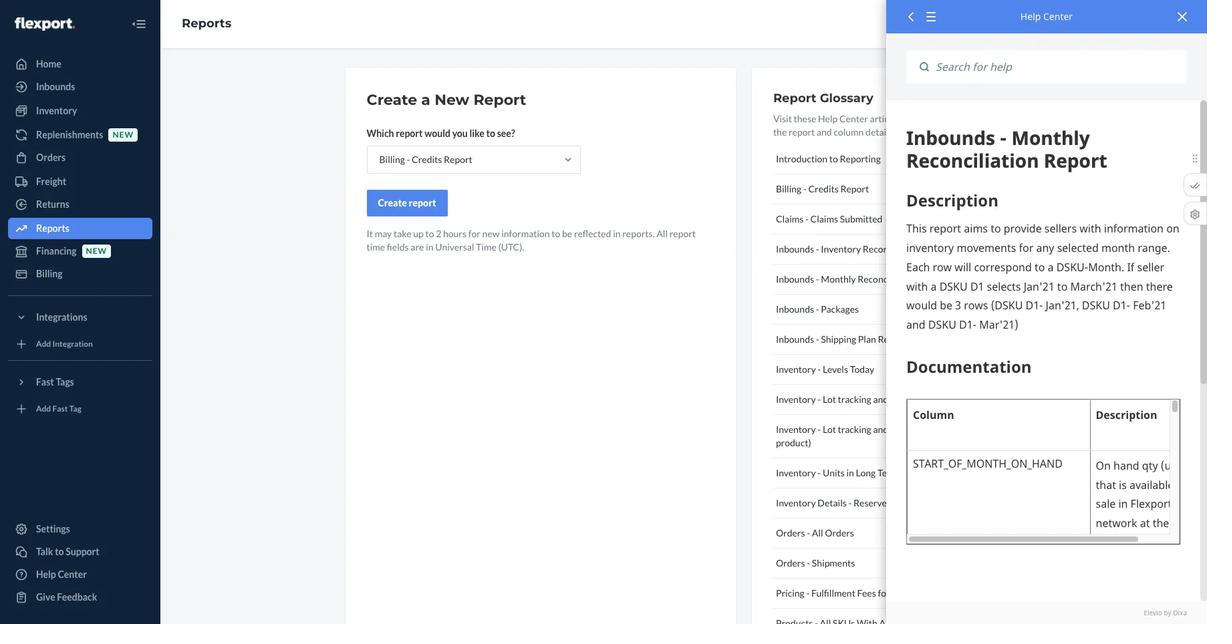 Task type: describe. For each thing, give the bounding box(es) containing it.
information
[[501, 228, 550, 239]]

elevio by dixa link
[[906, 608, 1187, 618]]

storage inside inventory details - reserve storage button
[[889, 497, 920, 509]]

inventory for inventory
[[36, 105, 77, 116]]

create a new report
[[367, 91, 526, 109]]

0 vertical spatial in
[[613, 228, 621, 239]]

details
[[818, 497, 847, 509]]

report inside visit these help center articles to get a description of the report and column details.
[[789, 126, 815, 138]]

billing inside button
[[776, 183, 801, 194]]

orders link
[[8, 147, 152, 168]]

inventory for inventory - units in long term storage
[[776, 467, 816, 479]]

inventory details - reserve storage
[[776, 497, 920, 509]]

report up see?
[[473, 91, 526, 109]]

for inside it may take up to 2 hours for new information to be reflected in reports. all report time fields are in universal time (utc).
[[468, 228, 480, 239]]

0 horizontal spatial billing - credits report
[[379, 154, 472, 165]]

submitted
[[840, 213, 882, 225]]

flexport logo image
[[15, 17, 75, 31]]

inbounds for inbounds - packages
[[776, 303, 814, 315]]

fulfillment
[[811, 587, 855, 599]]

0 horizontal spatial help
[[36, 569, 56, 580]]

(utc).
[[498, 241, 524, 253]]

inbounds - shipping plan reconciliation button
[[773, 325, 991, 355]]

be
[[562, 228, 572, 239]]

and inside visit these help center articles to get a description of the report and column details.
[[817, 126, 832, 138]]

today
[[850, 364, 874, 375]]

inventory inside inbounds - inventory reconciliation button
[[821, 243, 861, 255]]

center inside help center link
[[58, 569, 87, 580]]

create for create report
[[378, 197, 407, 209]]

orders up shipments
[[825, 527, 854, 539]]

add for add integration
[[36, 339, 51, 349]]

product)
[[776, 437, 811, 448]]

fast inside dropdown button
[[36, 376, 54, 388]]

may
[[375, 228, 392, 239]]

2
[[436, 228, 441, 239]]

center inside visit these help center articles to get a description of the report and column details.
[[839, 113, 868, 124]]

column
[[834, 126, 864, 138]]

fast tags button
[[8, 372, 152, 393]]

1 claims from the left
[[776, 213, 804, 225]]

orders for orders
[[36, 152, 66, 163]]

to inside visit these help center articles to get a description of the report and column details.
[[902, 113, 911, 124]]

inventory - lot tracking and fefo (single product) button
[[773, 415, 991, 458]]

inbounds - shipping plan reconciliation
[[776, 334, 936, 345]]

visit
[[773, 113, 792, 124]]

replenishments
[[36, 129, 103, 140]]

the
[[773, 126, 787, 138]]

add fast tag
[[36, 404, 81, 414]]

fast tags
[[36, 376, 74, 388]]

a inside visit these help center articles to get a description of the report and column details.
[[927, 113, 932, 124]]

home
[[36, 58, 61, 70]]

elevio by dixa
[[1144, 608, 1187, 617]]

0 vertical spatial credits
[[412, 154, 442, 165]]

integrations
[[36, 311, 87, 323]]

to left the be
[[552, 228, 560, 239]]

inventory for inventory - lot tracking and fefo (single product)
[[776, 424, 816, 435]]

pricing - fulfillment fees for skus button
[[773, 579, 991, 609]]

inventory - units in long term storage button
[[773, 458, 991, 489]]

inbounds - monthly reconciliation
[[776, 273, 916, 285]]

pricing
[[776, 587, 805, 599]]

introduction
[[776, 153, 828, 164]]

report up these
[[773, 91, 816, 106]]

create report button
[[367, 190, 447, 217]]

returns
[[36, 198, 69, 210]]

which
[[367, 128, 394, 139]]

integrations button
[[8, 307, 152, 328]]

of
[[982, 113, 990, 124]]

talk
[[36, 546, 53, 557]]

new
[[435, 91, 469, 109]]

home link
[[8, 53, 152, 75]]

reporting
[[840, 153, 881, 164]]

add integration
[[36, 339, 93, 349]]

to left 2
[[425, 228, 434, 239]]

0 horizontal spatial in
[[426, 241, 433, 253]]

up
[[413, 228, 424, 239]]

inventory - lot tracking and fefo (single product)
[[776, 424, 942, 448]]

dixa
[[1173, 608, 1187, 617]]

- for inventory - units in long term storage button
[[818, 467, 821, 479]]

products)
[[930, 394, 969, 405]]

skus
[[892, 587, 914, 599]]

inbounds - packages button
[[773, 295, 991, 325]]

- for billing - credits report button
[[803, 183, 807, 194]]

inventory - levels today
[[776, 364, 874, 375]]

feedback
[[57, 591, 97, 603]]

for inside pricing - fulfillment fees for skus button
[[878, 587, 890, 599]]

description
[[934, 113, 980, 124]]

orders - shipments
[[776, 557, 855, 569]]

claims - claims submitted
[[776, 213, 882, 225]]

0 vertical spatial help
[[1020, 10, 1041, 23]]

it may take up to 2 hours for new information to be reflected in reports. all report time fields are in universal time (utc).
[[367, 228, 696, 253]]

inventory - lot tracking and fefo (all products)
[[776, 394, 969, 405]]

fefo for (single
[[890, 424, 914, 435]]

- right details
[[848, 497, 852, 509]]

inbounds link
[[8, 76, 152, 98]]

report down the 'you'
[[444, 154, 472, 165]]

to right like
[[486, 128, 495, 139]]

inventory link
[[8, 100, 152, 122]]

- for orders - all orders button
[[807, 527, 810, 539]]

new for financing
[[86, 246, 107, 256]]

- for "claims - claims submitted" button at right
[[805, 213, 809, 225]]

tag
[[69, 404, 81, 414]]

- for pricing - fulfillment fees for skus button
[[806, 587, 810, 599]]

orders for orders - all orders
[[776, 527, 805, 539]]

all inside it may take up to 2 hours for new information to be reflected in reports. all report time fields are in universal time (utc).
[[657, 228, 668, 239]]

orders - shipments button
[[773, 549, 991, 579]]

0 vertical spatial center
[[1043, 10, 1073, 23]]

inbounds for inbounds - shipping plan reconciliation
[[776, 334, 814, 345]]

billing link
[[8, 263, 152, 285]]

credits inside button
[[808, 183, 839, 194]]

0 vertical spatial reports link
[[182, 16, 231, 31]]

long
[[856, 467, 876, 479]]

reports.
[[622, 228, 655, 239]]

help inside visit these help center articles to get a description of the report and column details.
[[818, 113, 838, 124]]

hours
[[443, 228, 467, 239]]

inventory for inventory details - reserve storage
[[776, 497, 816, 509]]

inventory - lot tracking and fefo (all products) button
[[773, 385, 991, 415]]

inventory for inventory - levels today
[[776, 364, 816, 375]]



Task type: locate. For each thing, give the bounding box(es) containing it.
help center up give feedback
[[36, 569, 87, 580]]

reconciliation down 'inbounds - packages' button
[[878, 334, 936, 345]]

- for orders - shipments "button"
[[807, 557, 810, 569]]

2 horizontal spatial billing
[[776, 183, 801, 194]]

inventory for inventory - lot tracking and fefo (all products)
[[776, 394, 816, 405]]

(all
[[915, 394, 928, 405]]

0 horizontal spatial help center
[[36, 569, 87, 580]]

2 vertical spatial center
[[58, 569, 87, 580]]

1 horizontal spatial help
[[818, 113, 838, 124]]

1 horizontal spatial credits
[[808, 183, 839, 194]]

to inside introduction to reporting button
[[829, 153, 838, 164]]

billing - credits report inside button
[[776, 183, 869, 194]]

in left long
[[846, 467, 854, 479]]

0 horizontal spatial center
[[58, 569, 87, 580]]

report down these
[[789, 126, 815, 138]]

inventory inside inventory link
[[36, 105, 77, 116]]

1 horizontal spatial a
[[927, 113, 932, 124]]

- up inventory - units in long term storage
[[818, 424, 821, 435]]

universal
[[435, 241, 474, 253]]

create inside create report "button"
[[378, 197, 407, 209]]

1 vertical spatial all
[[812, 527, 823, 539]]

1 vertical spatial center
[[839, 113, 868, 124]]

details.
[[866, 126, 895, 138]]

inbounds down the claims - claims submitted
[[776, 243, 814, 255]]

and for inventory - lot tracking and fefo (single product)
[[873, 424, 888, 435]]

0 vertical spatial fefo
[[890, 394, 914, 405]]

inventory up "replenishments"
[[36, 105, 77, 116]]

tracking down inventory - lot tracking and fefo (all products)
[[838, 424, 871, 435]]

1 vertical spatial add
[[36, 404, 51, 414]]

like
[[469, 128, 484, 139]]

1 vertical spatial for
[[878, 587, 890, 599]]

1 horizontal spatial all
[[812, 527, 823, 539]]

fefo inside inventory - lot tracking and fefo (single product)
[[890, 424, 914, 435]]

reconciliation down inbounds - inventory reconciliation button
[[858, 273, 916, 285]]

1 vertical spatial help
[[818, 113, 838, 124]]

lot up units
[[823, 424, 836, 435]]

reconciliation for inbounds - inventory reconciliation
[[863, 243, 921, 255]]

0 horizontal spatial claims
[[776, 213, 804, 225]]

and left column
[[817, 126, 832, 138]]

visit these help center articles to get a description of the report and column details.
[[773, 113, 990, 138]]

- down inventory - levels today
[[818, 394, 821, 405]]

report left would
[[396, 128, 423, 139]]

billing - credits report
[[379, 154, 472, 165], [776, 183, 869, 194]]

1 lot from the top
[[823, 394, 836, 405]]

inventory inside inventory - lot tracking and fefo (single product)
[[776, 424, 816, 435]]

inbounds left packages
[[776, 303, 814, 315]]

billing down introduction
[[776, 183, 801, 194]]

introduction to reporting button
[[773, 144, 991, 174]]

inventory left the levels
[[776, 364, 816, 375]]

storage inside inventory - units in long term storage button
[[900, 467, 932, 479]]

1 horizontal spatial new
[[113, 130, 134, 140]]

0 vertical spatial add
[[36, 339, 51, 349]]

tracking for (all
[[838, 394, 871, 405]]

billing down financing
[[36, 268, 63, 279]]

- left monthly
[[816, 273, 819, 285]]

in left reports.
[[613, 228, 621, 239]]

fast left tag
[[52, 404, 68, 414]]

2 vertical spatial help
[[36, 569, 56, 580]]

term
[[878, 467, 898, 479]]

- up orders - shipments
[[807, 527, 810, 539]]

1 horizontal spatial in
[[613, 228, 621, 239]]

tags
[[56, 376, 74, 388]]

2 horizontal spatial help
[[1020, 10, 1041, 23]]

talk to support
[[36, 546, 99, 557]]

new up billing link
[[86, 246, 107, 256]]

1 vertical spatial billing - credits report
[[776, 183, 869, 194]]

articles
[[870, 113, 900, 124]]

pricing - fulfillment fees for skus
[[776, 587, 914, 599]]

new up orders "link"
[[113, 130, 134, 140]]

0 horizontal spatial a
[[421, 91, 430, 109]]

2 horizontal spatial center
[[1043, 10, 1073, 23]]

fast
[[36, 376, 54, 388], [52, 404, 68, 414]]

orders inside "link"
[[36, 152, 66, 163]]

1 tracking from the top
[[838, 394, 871, 405]]

reflected
[[574, 228, 611, 239]]

2 claims from the left
[[810, 213, 838, 225]]

new up time
[[482, 228, 500, 239]]

lot inside inventory - lot tracking and fefo (single product)
[[823, 424, 836, 435]]

fees
[[857, 587, 876, 599]]

inventory
[[36, 105, 77, 116], [821, 243, 861, 255], [776, 364, 816, 375], [776, 394, 816, 405], [776, 424, 816, 435], [776, 467, 816, 479], [776, 497, 816, 509]]

tracking inside inventory - lot tracking and fefo (single product)
[[838, 424, 871, 435]]

1 vertical spatial help center
[[36, 569, 87, 580]]

fields
[[387, 241, 409, 253]]

2 vertical spatial reconciliation
[[878, 334, 936, 345]]

1 fefo from the top
[[890, 394, 914, 405]]

billing - credits report button
[[773, 174, 991, 205]]

a
[[421, 91, 430, 109], [927, 113, 932, 124]]

inventory up product)
[[776, 424, 816, 435]]

fast left 'tags'
[[36, 376, 54, 388]]

orders inside "button"
[[776, 557, 805, 569]]

1 vertical spatial create
[[378, 197, 407, 209]]

inbounds down inbounds - packages
[[776, 334, 814, 345]]

inventory - levels today button
[[773, 355, 991, 385]]

- down the claims - claims submitted
[[816, 243, 819, 255]]

introduction to reporting
[[776, 153, 881, 164]]

by
[[1164, 608, 1171, 617]]

1 vertical spatial lot
[[823, 424, 836, 435]]

report inside create report "button"
[[409, 197, 436, 209]]

orders
[[36, 152, 66, 163], [776, 527, 805, 539], [825, 527, 854, 539], [776, 557, 805, 569]]

report inside it may take up to 2 hours for new information to be reflected in reports. all report time fields are in universal time (utc).
[[669, 228, 696, 239]]

freight
[[36, 176, 66, 187]]

0 vertical spatial reconciliation
[[863, 243, 921, 255]]

close navigation image
[[131, 16, 147, 32]]

- for 'inbounds - packages' button
[[816, 303, 819, 315]]

and for inventory - lot tracking and fefo (all products)
[[873, 394, 888, 405]]

0 vertical spatial fast
[[36, 376, 54, 388]]

freight link
[[8, 171, 152, 192]]

2 lot from the top
[[823, 424, 836, 435]]

for right fees
[[878, 587, 890, 599]]

and inside inventory - lot tracking and fefo (all products) button
[[873, 394, 888, 405]]

0 vertical spatial lot
[[823, 394, 836, 405]]

-
[[407, 154, 410, 165], [803, 183, 807, 194], [805, 213, 809, 225], [816, 243, 819, 255], [816, 273, 819, 285], [816, 303, 819, 315], [816, 334, 819, 345], [818, 364, 821, 375], [818, 394, 821, 405], [818, 424, 821, 435], [818, 467, 821, 479], [848, 497, 852, 509], [807, 527, 810, 539], [807, 557, 810, 569], [806, 587, 810, 599]]

create report
[[378, 197, 436, 209]]

1 vertical spatial tracking
[[838, 424, 871, 435]]

report up the up
[[409, 197, 436, 209]]

plan
[[858, 334, 876, 345]]

2 tracking from the top
[[838, 424, 871, 435]]

add fast tag link
[[8, 398, 152, 420]]

billing - credits report down would
[[379, 154, 472, 165]]

inbounds for inbounds - inventory reconciliation
[[776, 243, 814, 255]]

support
[[66, 546, 99, 557]]

settings
[[36, 523, 70, 535]]

tracking
[[838, 394, 871, 405], [838, 424, 871, 435]]

help up the search search field
[[1020, 10, 1041, 23]]

1 vertical spatial fast
[[52, 404, 68, 414]]

- down which report would you like to see?
[[407, 154, 410, 165]]

1 horizontal spatial help center
[[1020, 10, 1073, 23]]

credits down would
[[412, 154, 442, 165]]

and inside inventory - lot tracking and fefo (single product)
[[873, 424, 888, 435]]

1 horizontal spatial billing - credits report
[[776, 183, 869, 194]]

get
[[912, 113, 926, 124]]

- for the inbounds - monthly reconciliation button
[[816, 273, 819, 285]]

all inside button
[[812, 527, 823, 539]]

settings link
[[8, 519, 152, 540]]

inbounds up inbounds - packages
[[776, 273, 814, 285]]

credits
[[412, 154, 442, 165], [808, 183, 839, 194]]

add for add fast tag
[[36, 404, 51, 414]]

packages
[[821, 303, 859, 315]]

glossary
[[820, 91, 873, 106]]

1 vertical spatial new
[[482, 228, 500, 239]]

billing
[[379, 154, 405, 165], [776, 183, 801, 194], [36, 268, 63, 279]]

claims down introduction
[[776, 213, 804, 225]]

in inside button
[[846, 467, 854, 479]]

2 vertical spatial in
[[846, 467, 854, 479]]

new
[[113, 130, 134, 140], [482, 228, 500, 239], [86, 246, 107, 256]]

in right are
[[426, 241, 433, 253]]

and
[[817, 126, 832, 138], [873, 394, 888, 405], [873, 424, 888, 435]]

claims left submitted at the top
[[810, 213, 838, 225]]

inventory details - reserve storage button
[[773, 489, 991, 519]]

it
[[367, 228, 373, 239]]

- for inventory - lot tracking and fefo (single product) button
[[818, 424, 821, 435]]

1 horizontal spatial claims
[[810, 213, 838, 225]]

0 vertical spatial storage
[[900, 467, 932, 479]]

add down fast tags
[[36, 404, 51, 414]]

create up which
[[367, 91, 417, 109]]

0 vertical spatial and
[[817, 126, 832, 138]]

orders up pricing at the bottom right
[[776, 557, 805, 569]]

levels
[[823, 364, 848, 375]]

tracking down today
[[838, 394, 871, 405]]

reconciliation for inbounds - monthly reconciliation
[[858, 273, 916, 285]]

2 horizontal spatial new
[[482, 228, 500, 239]]

- left packages
[[816, 303, 819, 315]]

claims - claims submitted button
[[773, 205, 991, 235]]

inbounds - packages
[[776, 303, 859, 315]]

center down the talk to support
[[58, 569, 87, 580]]

0 vertical spatial reports
[[182, 16, 231, 31]]

billing down which
[[379, 154, 405, 165]]

lot down inventory - levels today
[[823, 394, 836, 405]]

to right talk
[[55, 546, 64, 557]]

1 vertical spatial storage
[[889, 497, 920, 509]]

reconciliation down "claims - claims submitted" button at right
[[863, 243, 921, 255]]

- for "inventory - levels today" button
[[818, 364, 821, 375]]

- for inbounds - inventory reconciliation button
[[816, 243, 819, 255]]

storage
[[900, 467, 932, 479], [889, 497, 920, 509]]

0 vertical spatial a
[[421, 91, 430, 109]]

help up the give
[[36, 569, 56, 580]]

all right reports.
[[657, 228, 668, 239]]

report down reporting
[[840, 183, 869, 194]]

inventory up monthly
[[821, 243, 861, 255]]

a left new
[[421, 91, 430, 109]]

orders up orders - shipments
[[776, 527, 805, 539]]

new inside it may take up to 2 hours for new information to be reflected in reports. all report time fields are in universal time (utc).
[[482, 228, 500, 239]]

inventory inside "inventory - levels today" button
[[776, 364, 816, 375]]

which report would you like to see?
[[367, 128, 515, 139]]

0 vertical spatial all
[[657, 228, 668, 239]]

fefo
[[890, 394, 914, 405], [890, 424, 914, 435]]

0 vertical spatial create
[[367, 91, 417, 109]]

0 horizontal spatial billing
[[36, 268, 63, 279]]

add left integration
[[36, 339, 51, 349]]

are
[[411, 241, 424, 253]]

- down introduction
[[803, 183, 807, 194]]

- left shipping at the right bottom of the page
[[816, 334, 819, 345]]

report inside button
[[840, 183, 869, 194]]

help
[[1020, 10, 1041, 23], [818, 113, 838, 124], [36, 569, 56, 580]]

2 add from the top
[[36, 404, 51, 414]]

1 horizontal spatial billing
[[379, 154, 405, 165]]

storage right reserve
[[889, 497, 920, 509]]

inbounds for inbounds
[[36, 81, 75, 92]]

would
[[425, 128, 450, 139]]

0 vertical spatial help center
[[1020, 10, 1073, 23]]

inventory inside inventory - units in long term storage button
[[776, 467, 816, 479]]

1 vertical spatial reports
[[36, 223, 69, 234]]

inbounds - inventory reconciliation button
[[773, 235, 991, 265]]

1 vertical spatial reconciliation
[[858, 273, 916, 285]]

inventory down inventory - levels today
[[776, 394, 816, 405]]

0 horizontal spatial for
[[468, 228, 480, 239]]

report right reports.
[[669, 228, 696, 239]]

0 vertical spatial for
[[468, 228, 480, 239]]

1 horizontal spatial reports link
[[182, 16, 231, 31]]

0 horizontal spatial credits
[[412, 154, 442, 165]]

reserve
[[854, 497, 887, 509]]

tracking for (single
[[838, 424, 871, 435]]

help center link
[[8, 564, 152, 585]]

1 horizontal spatial for
[[878, 587, 890, 599]]

to left reporting
[[829, 153, 838, 164]]

a right get
[[927, 113, 932, 124]]

1 vertical spatial and
[[873, 394, 888, 405]]

inventory inside inventory - lot tracking and fefo (all products) button
[[776, 394, 816, 405]]

2 vertical spatial new
[[86, 246, 107, 256]]

integration
[[52, 339, 93, 349]]

elevio
[[1144, 608, 1162, 617]]

1 horizontal spatial center
[[839, 113, 868, 124]]

center up the search search field
[[1043, 10, 1073, 23]]

- for inventory - lot tracking and fefo (all products) button
[[818, 394, 821, 405]]

inbounds - inventory reconciliation
[[776, 243, 921, 255]]

and down "inventory - levels today" button
[[873, 394, 888, 405]]

0 horizontal spatial reports link
[[8, 218, 152, 239]]

- up the inbounds - inventory reconciliation
[[805, 213, 809, 225]]

you
[[452, 128, 468, 139]]

fefo left (all
[[890, 394, 914, 405]]

- for inbounds - shipping plan reconciliation button on the bottom of page
[[816, 334, 819, 345]]

help center up the search search field
[[1020, 10, 1073, 23]]

- inside inventory - lot tracking and fefo (single product)
[[818, 424, 821, 435]]

0 horizontal spatial all
[[657, 228, 668, 239]]

1 vertical spatial a
[[927, 113, 932, 124]]

1 vertical spatial credits
[[808, 183, 839, 194]]

orders up freight
[[36, 152, 66, 163]]

inbounds inside button
[[776, 303, 814, 315]]

to left get
[[902, 113, 911, 124]]

new for replenishments
[[113, 130, 134, 140]]

all up orders - shipments
[[812, 527, 823, 539]]

(single
[[915, 424, 942, 435]]

billing - credits report down introduction to reporting
[[776, 183, 869, 194]]

center
[[1043, 10, 1073, 23], [839, 113, 868, 124], [58, 569, 87, 580]]

Search search field
[[929, 50, 1187, 84]]

create
[[367, 91, 417, 109], [378, 197, 407, 209]]

1 add from the top
[[36, 339, 51, 349]]

reports inside "link"
[[36, 223, 69, 234]]

in
[[613, 228, 621, 239], [426, 241, 433, 253], [846, 467, 854, 479]]

inbounds - monthly reconciliation button
[[773, 265, 991, 295]]

- inside "button"
[[807, 557, 810, 569]]

and down inventory - lot tracking and fefo (all products) button
[[873, 424, 888, 435]]

fefo for (all
[[890, 394, 914, 405]]

0 vertical spatial tracking
[[838, 394, 871, 405]]

inbounds down home
[[36, 81, 75, 92]]

create for create a new report
[[367, 91, 417, 109]]

inbounds for inbounds - monthly reconciliation
[[776, 273, 814, 285]]

0 horizontal spatial new
[[86, 246, 107, 256]]

orders for orders - shipments
[[776, 557, 805, 569]]

for up time
[[468, 228, 480, 239]]

time
[[476, 241, 497, 253]]

1 vertical spatial reports link
[[8, 218, 152, 239]]

2 fefo from the top
[[890, 424, 914, 435]]

see?
[[497, 128, 515, 139]]

2 horizontal spatial in
[[846, 467, 854, 479]]

monthly
[[821, 273, 856, 285]]

to inside the talk to support button
[[55, 546, 64, 557]]

give feedback button
[[8, 587, 152, 608]]

inventory up orders - all orders
[[776, 497, 816, 509]]

1 horizontal spatial reports
[[182, 16, 231, 31]]

- left the levels
[[818, 364, 821, 375]]

create up may
[[378, 197, 407, 209]]

1 vertical spatial fefo
[[890, 424, 914, 435]]

shipments
[[812, 557, 855, 569]]

shipping
[[821, 334, 856, 345]]

2 vertical spatial billing
[[36, 268, 63, 279]]

1 vertical spatial billing
[[776, 183, 801, 194]]

for
[[468, 228, 480, 239], [878, 587, 890, 599]]

storage right the term at the bottom
[[900, 467, 932, 479]]

help down report glossary
[[818, 113, 838, 124]]

0 vertical spatial new
[[113, 130, 134, 140]]

inventory inside inventory details - reserve storage button
[[776, 497, 816, 509]]

2 vertical spatial and
[[873, 424, 888, 435]]

units
[[823, 467, 845, 479]]

inventory down product)
[[776, 467, 816, 479]]

0 vertical spatial billing
[[379, 154, 405, 165]]

- right pricing at the bottom right
[[806, 587, 810, 599]]

- left shipments
[[807, 557, 810, 569]]

orders - all orders
[[776, 527, 854, 539]]

1 vertical spatial in
[[426, 241, 433, 253]]

0 vertical spatial billing - credits report
[[379, 154, 472, 165]]

credits down introduction to reporting
[[808, 183, 839, 194]]

- left units
[[818, 467, 821, 479]]

fefo left (single
[[890, 424, 914, 435]]

lot for inventory - lot tracking and fefo (all products)
[[823, 394, 836, 405]]

reconciliation
[[863, 243, 921, 255], [858, 273, 916, 285], [878, 334, 936, 345]]

lot for inventory - lot tracking and fefo (single product)
[[823, 424, 836, 435]]

orders - all orders button
[[773, 519, 991, 549]]

0 horizontal spatial reports
[[36, 223, 69, 234]]

center up column
[[839, 113, 868, 124]]



Task type: vqa. For each thing, say whether or not it's contained in the screenshot.
from within Use Flexport's international freight service to import goods directly from your supplier or a nearby port.
no



